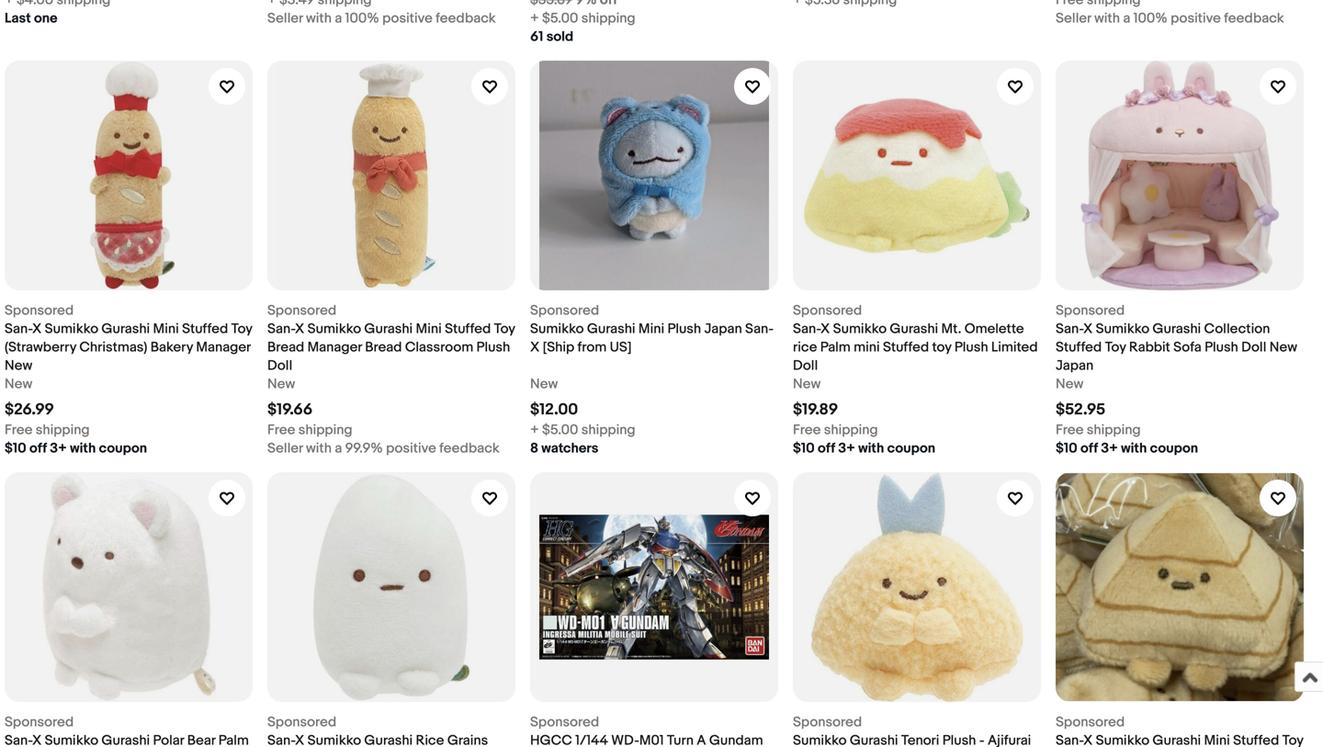 Task type: describe. For each thing, give the bounding box(es) containing it.
san- for $19.66
[[268, 321, 295, 337]]

mini for $19.66
[[416, 321, 442, 337]]

one
[[34, 10, 58, 27]]

$26.99
[[5, 400, 54, 420]]

2 bread from the left
[[365, 339, 402, 356]]

sponsored inside sponsored san-x sumikko gurashi mt. omelette rice palm mini stuffed toy plush limited doll new $19.89 free shipping $10 off 3+ with coupon
[[793, 302, 863, 319]]

$10 off 3+ with coupon text field for $52.95
[[1056, 439, 1199, 458]]

a for 2nd seller with a 100% positive feedback link
[[1124, 10, 1131, 27]]

omelette
[[965, 321, 1025, 337]]

new down collection
[[1270, 339, 1298, 356]]

san- for $26.99
[[5, 321, 32, 337]]

positive for seller with a 100% positive feedback text box
[[383, 10, 433, 27]]

a for first seller with a 100% positive feedback link
[[335, 10, 342, 27]]

shipping inside sponsored san-x sumikko gurashi collection stuffed toy rabbit sofa plush doll new japan new $52.95 free shipping $10 off 3+ with coupon
[[1087, 422, 1142, 439]]

seller for seller with a 100% positive feedback text field
[[1056, 10, 1092, 27]]

sold
[[547, 29, 574, 45]]

gurashi for $26.99
[[102, 321, 150, 337]]

new text field for $12.00
[[530, 375, 558, 393]]

Seller with a 100% positive feedback text field
[[1056, 9, 1285, 28]]

feedback for seller with a 100% positive feedback text field
[[1225, 10, 1285, 27]]

sponsored inside sponsored san-x sumikko gurashi mini stuffed toy (strawberry christmas) bakery manager new new $26.99 free shipping $10 off 3+ with coupon
[[5, 302, 74, 319]]

gurashi for $52.95
[[1153, 321, 1202, 337]]

plush inside sponsored san-x sumikko gurashi mini stuffed toy bread manager bread classroom plush doll new $19.66 free shipping seller with a 99.9% positive feedback
[[477, 339, 510, 356]]

+ inside + $5.00 shipping 61 sold
[[530, 10, 539, 27]]

coupon inside sponsored san-x sumikko gurashi collection stuffed toy rabbit sofa plush doll new japan new $52.95 free shipping $10 off 3+ with coupon
[[1151, 440, 1199, 457]]

$5.00 inside + $5.00 shipping 61 sold
[[542, 10, 579, 27]]

toy for $19.66
[[494, 321, 515, 337]]

free shipping text field for $19.66
[[268, 421, 353, 439]]

a inside sponsored san-x sumikko gurashi mini stuffed toy bread manager bread classroom plush doll new $19.66 free shipping seller with a 99.9% positive feedback
[[335, 440, 342, 457]]

new text field for $19.89
[[793, 375, 821, 393]]

stuffed inside sponsored san-x sumikko gurashi mt. omelette rice palm mini stuffed toy plush limited doll new $19.89 free shipping $10 off 3+ with coupon
[[883, 339, 930, 356]]

coupon inside sponsored san-x sumikko gurashi mt. omelette rice palm mini stuffed toy plush limited doll new $19.89 free shipping $10 off 3+ with coupon
[[888, 440, 936, 457]]

from
[[578, 339, 607, 356]]

last
[[5, 10, 31, 27]]

feedback inside sponsored san-x sumikko gurashi mini stuffed toy bread manager bread classroom plush doll new $19.66 free shipping seller with a 99.9% positive feedback
[[440, 440, 500, 457]]

$52.95 text field
[[1056, 400, 1106, 420]]

christmas)
[[79, 339, 147, 356]]

coupon inside sponsored san-x sumikko gurashi mini stuffed toy (strawberry christmas) bakery manager new new $26.99 free shipping $10 off 3+ with coupon
[[99, 440, 147, 457]]

sumikko for $19.66
[[308, 321, 361, 337]]

off inside sponsored san-x sumikko gurashi mini stuffed toy (strawberry christmas) bakery manager new new $26.99 free shipping $10 off 3+ with coupon
[[29, 440, 47, 457]]

free inside sponsored san-x sumikko gurashi mini stuffed toy bread manager bread classroom plush doll new $19.66 free shipping seller with a 99.9% positive feedback
[[268, 422, 295, 439]]

mini inside sponsored sumikko gurashi mini plush japan san- x [ship from us]
[[639, 321, 665, 337]]

plush inside sponsored sumikko gurashi mini plush japan san- x [ship from us]
[[668, 321, 702, 337]]

mini for $26.99
[[153, 321, 179, 337]]

japan inside sponsored san-x sumikko gurashi collection stuffed toy rabbit sofa plush doll new japan new $52.95 free shipping $10 off 3+ with coupon
[[1056, 358, 1094, 374]]

stuffed for $52.95
[[1056, 339, 1103, 356]]

x inside sponsored sumikko gurashi mini plush japan san- x [ship from us]
[[530, 339, 540, 356]]

sponsored sumikko gurashi mini plush japan san- x [ship from us]
[[530, 302, 774, 356]]

Seller with a 99.9% positive feedback text field
[[268, 439, 500, 458]]

toy for $52.95
[[1106, 339, 1127, 356]]

mt.
[[942, 321, 962, 337]]

Seller with a 100% positive feedback text field
[[268, 9, 496, 28]]

new inside sponsored san-x sumikko gurashi mt. omelette rice palm mini stuffed toy plush limited doll new $19.89 free shipping $10 off 3+ with coupon
[[793, 376, 821, 393]]

$10 off 3+ with coupon text field
[[5, 439, 147, 458]]

sponsored san-x sumikko gurashi mini stuffed toy (strawberry christmas) bakery manager new new $26.99 free shipping $10 off 3+ with coupon
[[5, 302, 252, 457]]

last one link
[[5, 0, 253, 28]]

$52.95
[[1056, 400, 1106, 420]]

with inside text box
[[306, 10, 332, 27]]

[ship
[[543, 339, 575, 356]]

$10 inside sponsored san-x sumikko gurashi mini stuffed toy (strawberry christmas) bakery manager new new $26.99 free shipping $10 off 3+ with coupon
[[5, 440, 26, 457]]

limited
[[992, 339, 1038, 356]]

with inside sponsored san-x sumikko gurashi collection stuffed toy rabbit sofa plush doll new japan new $52.95 free shipping $10 off 3+ with coupon
[[1122, 440, 1148, 457]]

with inside sponsored san-x sumikko gurashi mt. omelette rice palm mini stuffed toy plush limited doll new $19.89 free shipping $10 off 3+ with coupon
[[859, 440, 885, 457]]

with inside sponsored san-x sumikko gurashi mini stuffed toy bread manager bread classroom plush doll new $19.66 free shipping seller with a 99.9% positive feedback
[[306, 440, 332, 457]]

sponsored text field for new
[[793, 302, 863, 320]]

3+ inside sponsored san-x sumikko gurashi mt. omelette rice palm mini stuffed toy plush limited doll new $19.89 free shipping $10 off 3+ with coupon
[[839, 440, 856, 457]]

classroom
[[405, 339, 474, 356]]

new up $52.95
[[1056, 376, 1084, 393]]

$19.66 text field
[[268, 400, 313, 420]]

san- for $52.95
[[1056, 321, 1084, 337]]

doll inside sponsored san-x sumikko gurashi collection stuffed toy rabbit sofa plush doll new japan new $52.95 free shipping $10 off 3+ with coupon
[[1242, 339, 1267, 356]]

san- for $19.89
[[793, 321, 821, 337]]

seller for seller with a 100% positive feedback text box
[[268, 10, 303, 27]]

$10 inside sponsored san-x sumikko gurashi collection stuffed toy rabbit sofa plush doll new japan new $52.95 free shipping $10 off 3+ with coupon
[[1056, 440, 1078, 457]]

sponsored text field for $52.95
[[1056, 302, 1125, 320]]

+ $5.00 shipping 61 sold
[[530, 10, 636, 45]]

$26.99 text field
[[5, 400, 54, 420]]

gurashi for $19.66
[[364, 321, 413, 337]]

new up the $26.99 text field
[[5, 376, 32, 393]]

sponsored san-x sumikko gurashi mini stuffed toy bread manager bread classroom plush doll new $19.66 free shipping seller with a 99.9% positive feedback
[[268, 302, 515, 457]]

new text field for $26.99
[[5, 375, 32, 393]]

sponsored san-x sumikko gurashi collection stuffed toy rabbit sofa plush doll new japan new $52.95 free shipping $10 off 3+ with coupon
[[1056, 302, 1298, 457]]

sofa
[[1174, 339, 1202, 356]]

x for $19.66
[[295, 321, 305, 337]]

sponsored inside sponsored sumikko gurashi mini plush japan san- x [ship from us]
[[530, 302, 600, 319]]

new inside sponsored san-x sumikko gurashi mini stuffed toy bread manager bread classroom plush doll new $19.66 free shipping seller with a 99.9% positive feedback
[[268, 376, 295, 393]]

plush inside sponsored san-x sumikko gurashi collection stuffed toy rabbit sofa plush doll new japan new $52.95 free shipping $10 off 3+ with coupon
[[1205, 339, 1239, 356]]

free shipping text field for $52.95
[[1056, 421, 1142, 439]]

sponsored san-x sumikko gurashi mt. omelette rice palm mini stuffed toy plush limited doll new $19.89 free shipping $10 off 3+ with coupon
[[793, 302, 1038, 457]]

seller with a 100% positive feedback for seller with a 100% positive feedback text field
[[1056, 10, 1285, 27]]

1 bread from the left
[[268, 339, 305, 356]]

x for $26.99
[[32, 321, 42, 337]]

61 sold text field
[[530, 28, 574, 46]]

plush inside sponsored san-x sumikko gurashi mt. omelette rice palm mini stuffed toy plush limited doll new $19.89 free shipping $10 off 3+ with coupon
[[955, 339, 989, 356]]

new $12.00 + $5.00 shipping 8 watchers
[[530, 376, 636, 457]]



Task type: vqa. For each thing, say whether or not it's contained in the screenshot.


Task type: locate. For each thing, give the bounding box(es) containing it.
shipping inside the new $12.00 + $5.00 shipping 8 watchers
[[582, 422, 636, 439]]

2 free shipping text field from the left
[[793, 421, 879, 439]]

toy inside sponsored san-x sumikko gurashi collection stuffed toy rabbit sofa plush doll new japan new $52.95 free shipping $10 off 3+ with coupon
[[1106, 339, 1127, 356]]

0 horizontal spatial doll
[[268, 358, 293, 374]]

x up the (strawberry
[[32, 321, 42, 337]]

1 free shipping text field from the left
[[5, 421, 90, 439]]

100% inside text field
[[1134, 10, 1168, 27]]

toy inside sponsored san-x sumikko gurashi mini stuffed toy bread manager bread classroom plush doll new $19.66 free shipping seller with a 99.9% positive feedback
[[494, 321, 515, 337]]

2 free from the left
[[268, 422, 295, 439]]

bread
[[268, 339, 305, 356], [365, 339, 402, 356]]

new text field up $19.89 text field
[[793, 375, 821, 393]]

3 free from the left
[[793, 422, 821, 439]]

1 coupon from the left
[[99, 440, 147, 457]]

1 $5.00 from the top
[[542, 10, 579, 27]]

100%
[[345, 10, 379, 27], [1134, 10, 1168, 27]]

1 horizontal spatial seller with a 100% positive feedback
[[1056, 10, 1285, 27]]

1 free from the left
[[5, 422, 33, 439]]

100% inside text box
[[345, 10, 379, 27]]

seller inside sponsored san-x sumikko gurashi mini stuffed toy bread manager bread classroom plush doll new $19.66 free shipping seller with a 99.9% positive feedback
[[268, 440, 303, 457]]

1 horizontal spatial seller with a 100% positive feedback link
[[1056, 0, 1305, 28]]

4 sumikko from the left
[[833, 321, 887, 337]]

0 horizontal spatial 3+
[[50, 440, 67, 457]]

1 horizontal spatial 3+
[[839, 440, 856, 457]]

a inside text box
[[335, 10, 342, 27]]

+ inside the new $12.00 + $5.00 shipping 8 watchers
[[530, 422, 539, 439]]

2 free shipping text field from the left
[[1056, 421, 1142, 439]]

2 horizontal spatial $10
[[1056, 440, 1078, 457]]

2 100% from the left
[[1134, 10, 1168, 27]]

san- inside sponsored san-x sumikko gurashi mini stuffed toy bread manager bread classroom plush doll new $19.66 free shipping seller with a 99.9% positive feedback
[[268, 321, 295, 337]]

1 gurashi from the left
[[102, 321, 150, 337]]

sumikko inside sponsored sumikko gurashi mini plush japan san- x [ship from us]
[[530, 321, 584, 337]]

watchers
[[542, 440, 599, 457]]

8 watchers text field
[[530, 439, 599, 458]]

new text field up $19.66
[[268, 375, 295, 393]]

new text field up $12.00
[[530, 375, 558, 393]]

4 sponsored link from the left
[[793, 473, 1042, 747]]

2 horizontal spatial coupon
[[1151, 440, 1199, 457]]

new
[[1270, 339, 1298, 356], [5, 358, 32, 374], [5, 376, 32, 393], [268, 376, 295, 393], [530, 376, 558, 393], [793, 376, 821, 393], [1056, 376, 1084, 393]]

1 horizontal spatial bread
[[365, 339, 402, 356]]

last one
[[5, 10, 58, 27]]

3 gurashi from the left
[[587, 321, 636, 337]]

Sponsored text field
[[5, 302, 74, 320], [268, 302, 337, 320], [530, 302, 600, 320], [268, 713, 337, 732], [530, 713, 600, 732], [793, 713, 863, 732], [1056, 713, 1125, 732]]

mini
[[854, 339, 880, 356]]

shipping
[[582, 10, 636, 27], [36, 422, 90, 439], [299, 422, 353, 439], [582, 422, 636, 439], [824, 422, 879, 439], [1087, 422, 1142, 439]]

stuffed inside sponsored san-x sumikko gurashi mini stuffed toy bread manager bread classroom plush doll new $19.66 free shipping seller with a 99.9% positive feedback
[[445, 321, 491, 337]]

2 sumikko from the left
[[308, 321, 361, 337]]

sumikko for $19.89
[[833, 321, 887, 337]]

palm
[[821, 339, 851, 356]]

0 horizontal spatial 100%
[[345, 10, 379, 27]]

0 vertical spatial $5.00
[[542, 10, 579, 27]]

off down the $26.99
[[29, 440, 47, 457]]

$5.00 up 8 watchers text box
[[542, 422, 579, 439]]

3+ inside sponsored san-x sumikko gurashi collection stuffed toy rabbit sofa plush doll new japan new $52.95 free shipping $10 off 3+ with coupon
[[1102, 440, 1119, 457]]

0 horizontal spatial japan
[[705, 321, 743, 337]]

2 off from the left
[[818, 440, 836, 457]]

sumikko for $26.99
[[45, 321, 98, 337]]

1 horizontal spatial $10 off 3+ with coupon text field
[[1056, 439, 1199, 458]]

new inside the new $12.00 + $5.00 shipping 8 watchers
[[530, 376, 558, 393]]

positive inside sponsored san-x sumikko gurashi mini stuffed toy bread manager bread classroom plush doll new $19.66 free shipping seller with a 99.9% positive feedback
[[386, 440, 437, 457]]

gurashi inside sponsored san-x sumikko gurashi mini stuffed toy (strawberry christmas) bakery manager new new $26.99 free shipping $10 off 3+ with coupon
[[102, 321, 150, 337]]

with inside sponsored san-x sumikko gurashi mini stuffed toy (strawberry christmas) bakery manager new new $26.99 free shipping $10 off 3+ with coupon
[[70, 440, 96, 457]]

99.9%
[[345, 440, 383, 457]]

x left the [ship
[[530, 339, 540, 356]]

2 horizontal spatial new text field
[[793, 375, 821, 393]]

$10 off 3+ with coupon text field
[[793, 439, 936, 458], [1056, 439, 1199, 458]]

san- inside sponsored san-x sumikko gurashi collection stuffed toy rabbit sofa plush doll new japan new $52.95 free shipping $10 off 3+ with coupon
[[1056, 321, 1084, 337]]

1 horizontal spatial free shipping text field
[[793, 421, 879, 439]]

gurashi up christmas)
[[102, 321, 150, 337]]

free
[[5, 422, 33, 439], [268, 422, 295, 439], [793, 422, 821, 439], [1056, 422, 1084, 439]]

gurashi inside sponsored sumikko gurashi mini plush japan san- x [ship from us]
[[587, 321, 636, 337]]

2 3+ from the left
[[839, 440, 856, 457]]

positive for seller with a 100% positive feedback text field
[[1171, 10, 1222, 27]]

$5.00 inside the new $12.00 + $5.00 shipping 8 watchers
[[542, 422, 579, 439]]

japan
[[705, 321, 743, 337], [1056, 358, 1094, 374]]

2 mini from the left
[[416, 321, 442, 337]]

1 seller with a 100% positive feedback link from the left
[[268, 0, 516, 28]]

4 san- from the left
[[793, 321, 821, 337]]

stuffed inside sponsored san-x sumikko gurashi collection stuffed toy rabbit sofa plush doll new japan new $52.95 free shipping $10 off 3+ with coupon
[[1056, 339, 1103, 356]]

Sponsored text field
[[793, 302, 863, 320], [1056, 302, 1125, 320], [5, 713, 74, 732]]

1 san- from the left
[[5, 321, 32, 337]]

toy
[[231, 321, 252, 337], [494, 321, 515, 337], [1106, 339, 1127, 356]]

manager inside sponsored san-x sumikko gurashi mini stuffed toy (strawberry christmas) bakery manager new new $26.99 free shipping $10 off 3+ with coupon
[[196, 339, 251, 356]]

0 horizontal spatial seller with a 100% positive feedback link
[[268, 0, 516, 28]]

off down $52.95
[[1081, 440, 1099, 457]]

2 new text field from the left
[[530, 375, 558, 393]]

1 horizontal spatial 100%
[[1134, 10, 1168, 27]]

2 manager from the left
[[308, 339, 362, 356]]

x for $19.89
[[821, 321, 830, 337]]

None text field
[[5, 0, 111, 9], [793, 0, 898, 9], [1056, 0, 1142, 9], [5, 0, 111, 9], [793, 0, 898, 9], [1056, 0, 1142, 9]]

new down the (strawberry
[[5, 358, 32, 374]]

seller with a 100% positive feedback link
[[268, 0, 516, 28], [1056, 0, 1305, 28]]

$10
[[5, 440, 26, 457], [793, 440, 815, 457], [1056, 440, 1078, 457]]

5 sponsored link from the left
[[1056, 473, 1305, 747]]

feedback
[[436, 10, 496, 27], [1225, 10, 1285, 27], [440, 440, 500, 457]]

manager right the bakery at the left
[[196, 339, 251, 356]]

1 $10 off 3+ with coupon text field from the left
[[793, 439, 936, 458]]

seller inside text field
[[1056, 10, 1092, 27]]

Free shipping text field
[[5, 421, 90, 439], [793, 421, 879, 439]]

gurashi inside sponsored san-x sumikko gurashi mini stuffed toy bread manager bread classroom plush doll new $19.66 free shipping seller with a 99.9% positive feedback
[[364, 321, 413, 337]]

off
[[29, 440, 47, 457], [818, 440, 836, 457], [1081, 440, 1099, 457]]

sponsored link
[[5, 473, 253, 747], [268, 473, 516, 747], [530, 473, 779, 747], [793, 473, 1042, 747], [1056, 473, 1305, 747]]

1 horizontal spatial doll
[[793, 358, 818, 374]]

3 sponsored link from the left
[[530, 473, 779, 747]]

gurashi up us]
[[587, 321, 636, 337]]

free shipping text field down $19.89 text field
[[793, 421, 879, 439]]

0 vertical spatial +
[[530, 10, 539, 27]]

New text field
[[5, 375, 32, 393], [1056, 375, 1084, 393]]

1 horizontal spatial free shipping text field
[[1056, 421, 1142, 439]]

1 horizontal spatial japan
[[1056, 358, 1094, 374]]

seller with a 100% positive feedback
[[268, 10, 496, 27], [1056, 10, 1285, 27]]

2 coupon from the left
[[888, 440, 936, 457]]

$10 inside sponsored san-x sumikko gurashi mt. omelette rice palm mini stuffed toy plush limited doll new $19.89 free shipping $10 off 3+ with coupon
[[793, 440, 815, 457]]

new up $19.89 text field
[[793, 376, 821, 393]]

100% for seller with a 100% positive feedback text box
[[345, 10, 379, 27]]

bread left "classroom"
[[365, 339, 402, 356]]

1 horizontal spatial coupon
[[888, 440, 936, 457]]

us]
[[610, 339, 632, 356]]

1 vertical spatial $5.00
[[542, 422, 579, 439]]

2 horizontal spatial doll
[[1242, 339, 1267, 356]]

0 horizontal spatial free shipping text field
[[5, 421, 90, 439]]

off inside sponsored san-x sumikko gurashi collection stuffed toy rabbit sofa plush doll new japan new $52.95 free shipping $10 off 3+ with coupon
[[1081, 440, 1099, 457]]

1 horizontal spatial new text field
[[530, 375, 558, 393]]

seller inside text box
[[268, 10, 303, 27]]

gurashi inside sponsored san-x sumikko gurashi mt. omelette rice palm mini stuffed toy plush limited doll new $19.89 free shipping $10 off 3+ with coupon
[[890, 321, 939, 337]]

1 mini from the left
[[153, 321, 179, 337]]

1 vertical spatial japan
[[1056, 358, 1094, 374]]

gurashi up toy
[[890, 321, 939, 337]]

1 manager from the left
[[196, 339, 251, 356]]

sumikko
[[45, 321, 98, 337], [308, 321, 361, 337], [530, 321, 584, 337], [833, 321, 887, 337], [1096, 321, 1150, 337]]

0 horizontal spatial mini
[[153, 321, 179, 337]]

x inside sponsored san-x sumikko gurashi collection stuffed toy rabbit sofa plush doll new japan new $52.95 free shipping $10 off 3+ with coupon
[[1084, 321, 1093, 337]]

new text field up the $26.99 text field
[[5, 375, 32, 393]]

shipping down $52.95
[[1087, 422, 1142, 439]]

a
[[335, 10, 342, 27], [1124, 10, 1131, 27], [335, 440, 342, 457]]

rabbit
[[1130, 339, 1171, 356]]

shipping inside + $5.00 shipping 61 sold
[[582, 10, 636, 27]]

gurashi inside sponsored san-x sumikko gurashi collection stuffed toy rabbit sofa plush doll new japan new $52.95 free shipping $10 off 3+ with coupon
[[1153, 321, 1202, 337]]

with inside text field
[[1095, 10, 1121, 27]]

0 horizontal spatial coupon
[[99, 440, 147, 457]]

1 free shipping text field from the left
[[268, 421, 353, 439]]

$12.00
[[530, 400, 578, 420]]

2 horizontal spatial 3+
[[1102, 440, 1119, 457]]

1 horizontal spatial off
[[818, 440, 836, 457]]

free down $19.89 text field
[[793, 422, 821, 439]]

2 horizontal spatial mini
[[639, 321, 665, 337]]

3 mini from the left
[[639, 321, 665, 337]]

$19.89 text field
[[793, 400, 839, 420]]

5 sumikko from the left
[[1096, 321, 1150, 337]]

3 3+ from the left
[[1102, 440, 1119, 457]]

doll down collection
[[1242, 339, 1267, 356]]

$10 down the $26.99 text field
[[5, 440, 26, 457]]

shipping down previous price $35.69 9% off 'text box'
[[582, 10, 636, 27]]

manager up $19.66
[[308, 339, 362, 356]]

stuffed up $52.95
[[1056, 339, 1103, 356]]

stuffed up the bakery at the left
[[182, 321, 228, 337]]

0 horizontal spatial free shipping text field
[[268, 421, 353, 439]]

Free shipping text field
[[268, 421, 353, 439], [1056, 421, 1142, 439]]

1 sponsored link from the left
[[5, 473, 253, 747]]

seller
[[268, 10, 303, 27], [1056, 10, 1092, 27], [268, 440, 303, 457]]

1 seller with a 100% positive feedback from the left
[[268, 10, 496, 27]]

2 new text field from the left
[[1056, 375, 1084, 393]]

0 horizontal spatial new text field
[[5, 375, 32, 393]]

2 horizontal spatial off
[[1081, 440, 1099, 457]]

2 seller with a 100% positive feedback link from the left
[[1056, 0, 1305, 28]]

stuffed for $26.99
[[182, 321, 228, 337]]

doll inside sponsored san-x sumikko gurashi mini stuffed toy bread manager bread classroom plush doll new $19.66 free shipping seller with a 99.9% positive feedback
[[268, 358, 293, 374]]

3+
[[50, 440, 67, 457], [839, 440, 856, 457], [1102, 440, 1119, 457]]

1 off from the left
[[29, 440, 47, 457]]

0 horizontal spatial bread
[[268, 339, 305, 356]]

2 san- from the left
[[268, 321, 295, 337]]

$10 down $19.89 text field
[[793, 440, 815, 457]]

1 $10 from the left
[[5, 440, 26, 457]]

shipping inside sponsored san-x sumikko gurashi mt. omelette rice palm mini stuffed toy plush limited doll new $19.89 free shipping $10 off 3+ with coupon
[[824, 422, 879, 439]]

free inside sponsored san-x sumikko gurashi mini stuffed toy (strawberry christmas) bakery manager new new $26.99 free shipping $10 off 3+ with coupon
[[5, 422, 33, 439]]

doll down rice
[[793, 358, 818, 374]]

1 horizontal spatial new text field
[[1056, 375, 1084, 393]]

with
[[306, 10, 332, 27], [1095, 10, 1121, 27], [70, 440, 96, 457], [306, 440, 332, 457], [859, 440, 885, 457], [1122, 440, 1148, 457]]

mini
[[153, 321, 179, 337], [416, 321, 442, 337], [639, 321, 665, 337]]

x inside sponsored san-x sumikko gurashi mt. omelette rice palm mini stuffed toy plush limited doll new $19.89 free shipping $10 off 3+ with coupon
[[821, 321, 830, 337]]

1 horizontal spatial toy
[[494, 321, 515, 337]]

feedback inside text box
[[436, 10, 496, 27]]

(strawberry
[[5, 339, 76, 356]]

8
[[530, 440, 539, 457]]

4 gurashi from the left
[[890, 321, 939, 337]]

2 sponsored link from the left
[[268, 473, 516, 747]]

new up $19.66
[[268, 376, 295, 393]]

1 horizontal spatial mini
[[416, 321, 442, 337]]

gurashi
[[102, 321, 150, 337], [364, 321, 413, 337], [587, 321, 636, 337], [890, 321, 939, 337], [1153, 321, 1202, 337]]

0 horizontal spatial seller with a 100% positive feedback
[[268, 10, 496, 27]]

plush
[[668, 321, 702, 337], [477, 339, 510, 356], [955, 339, 989, 356], [1205, 339, 1239, 356]]

$10 off 3+ with coupon text field for $19.89
[[793, 439, 936, 458]]

doll inside sponsored san-x sumikko gurashi mt. omelette rice palm mini stuffed toy plush limited doll new $19.89 free shipping $10 off 3+ with coupon
[[793, 358, 818, 374]]

shipping inside sponsored san-x sumikko gurashi mini stuffed toy (strawberry christmas) bakery manager new new $26.99 free shipping $10 off 3+ with coupon
[[36, 422, 90, 439]]

gurashi up "classroom"
[[364, 321, 413, 337]]

Last one text field
[[5, 9, 58, 28]]

gurashi up sofa
[[1153, 321, 1202, 337]]

+
[[530, 10, 539, 27], [530, 422, 539, 439]]

toy
[[933, 339, 952, 356]]

collection
[[1205, 321, 1271, 337]]

stuffed left toy
[[883, 339, 930, 356]]

3 coupon from the left
[[1151, 440, 1199, 457]]

free down $19.66
[[268, 422, 295, 439]]

x up $19.66
[[295, 321, 305, 337]]

2 $10 off 3+ with coupon text field from the left
[[1056, 439, 1199, 458]]

manager
[[196, 339, 251, 356], [308, 339, 362, 356]]

2 gurashi from the left
[[364, 321, 413, 337]]

mini inside sponsored san-x sumikko gurashi mini stuffed toy bread manager bread classroom plush doll new $19.66 free shipping seller with a 99.9% positive feedback
[[416, 321, 442, 337]]

New text field
[[268, 375, 295, 393], [530, 375, 558, 393], [793, 375, 821, 393]]

$5.00
[[542, 10, 579, 27], [542, 422, 579, 439]]

0 vertical spatial japan
[[705, 321, 743, 337]]

2 horizontal spatial toy
[[1106, 339, 1127, 356]]

mini inside sponsored san-x sumikko gurashi mini stuffed toy (strawberry christmas) bakery manager new new $26.99 free shipping $10 off 3+ with coupon
[[153, 321, 179, 337]]

$5.00 up sold in the top of the page
[[542, 10, 579, 27]]

free shipping text field down the $26.99 text field
[[5, 421, 90, 439]]

sumikko inside sponsored san-x sumikko gurashi mt. omelette rice palm mini stuffed toy plush limited doll new $19.89 free shipping $10 off 3+ with coupon
[[833, 321, 887, 337]]

61
[[530, 29, 544, 45]]

1 horizontal spatial $10
[[793, 440, 815, 457]]

$19.89
[[793, 400, 839, 420]]

positive inside seller with a 100% positive feedback text field
[[1171, 10, 1222, 27]]

1 new text field from the left
[[268, 375, 295, 393]]

1 new text field from the left
[[5, 375, 32, 393]]

free shipping text field for $19.89
[[793, 421, 879, 439]]

shipping up $10 off 3+ with coupon text box
[[36, 422, 90, 439]]

free shipping text field for $26.99
[[5, 421, 90, 439]]

0 horizontal spatial manager
[[196, 339, 251, 356]]

free inside sponsored san-x sumikko gurashi mt. omelette rice palm mini stuffed toy plush limited doll new $19.89 free shipping $10 off 3+ with coupon
[[793, 422, 821, 439]]

1 sumikko from the left
[[45, 321, 98, 337]]

$19.66
[[268, 400, 313, 420]]

x
[[32, 321, 42, 337], [295, 321, 305, 337], [821, 321, 830, 337], [1084, 321, 1093, 337], [530, 339, 540, 356]]

san- inside sponsored sumikko gurashi mini plush japan san- x [ship from us]
[[746, 321, 774, 337]]

2 seller with a 100% positive feedback from the left
[[1056, 10, 1285, 27]]

shipping down $19.89 text field
[[824, 422, 879, 439]]

1 3+ from the left
[[50, 440, 67, 457]]

coupon
[[99, 440, 147, 457], [888, 440, 936, 457], [1151, 440, 1199, 457]]

doll
[[1242, 339, 1267, 356], [268, 358, 293, 374], [793, 358, 818, 374]]

+ $5.00 shipping text field
[[530, 9, 636, 28]]

toy inside sponsored san-x sumikko gurashi mini stuffed toy (strawberry christmas) bakery manager new new $26.99 free shipping $10 off 3+ with coupon
[[231, 321, 252, 337]]

3 new text field from the left
[[793, 375, 821, 393]]

shipping up watchers
[[582, 422, 636, 439]]

feedback inside text field
[[1225, 10, 1285, 27]]

positive inside seller with a 100% positive feedback text box
[[383, 10, 433, 27]]

bakery
[[151, 339, 193, 356]]

seller with a 100% positive feedback for seller with a 100% positive feedback text box
[[268, 10, 496, 27]]

4 free from the left
[[1056, 422, 1084, 439]]

0 horizontal spatial new text field
[[268, 375, 295, 393]]

previous price $35.69 9% off text field
[[530, 0, 618, 9]]

x up the palm
[[821, 321, 830, 337]]

japan inside sponsored sumikko gurashi mini plush japan san- x [ship from us]
[[705, 321, 743, 337]]

1 horizontal spatial sponsored text field
[[793, 302, 863, 320]]

x inside sponsored san-x sumikko gurashi mini stuffed toy (strawberry christmas) bakery manager new new $26.99 free shipping $10 off 3+ with coupon
[[32, 321, 42, 337]]

+ $5.00 shipping text field
[[530, 421, 636, 439]]

0 horizontal spatial $10 off 3+ with coupon text field
[[793, 439, 936, 458]]

doll up $19.66
[[268, 358, 293, 374]]

0 horizontal spatial sponsored text field
[[5, 713, 74, 732]]

2 horizontal spatial sponsored text field
[[1056, 302, 1125, 320]]

manager inside sponsored san-x sumikko gurashi mini stuffed toy bread manager bread classroom plush doll new $19.66 free shipping seller with a 99.9% positive feedback
[[308, 339, 362, 356]]

a inside text field
[[1124, 10, 1131, 27]]

san- inside sponsored san-x sumikko gurashi mt. omelette rice palm mini stuffed toy plush limited doll new $19.89 free shipping $10 off 3+ with coupon
[[793, 321, 821, 337]]

3 sumikko from the left
[[530, 321, 584, 337]]

1 100% from the left
[[345, 10, 379, 27]]

free down the $26.99 text field
[[5, 422, 33, 439]]

stuffed up "classroom"
[[445, 321, 491, 337]]

new text field for new
[[1056, 375, 1084, 393]]

off inside sponsored san-x sumikko gurashi mt. omelette rice palm mini stuffed toy plush limited doll new $19.89 free shipping $10 off 3+ with coupon
[[818, 440, 836, 457]]

sponsored inside sponsored san-x sumikko gurashi mini stuffed toy bread manager bread classroom plush doll new $19.66 free shipping seller with a 99.9% positive feedback
[[268, 302, 337, 319]]

sumikko inside sponsored san-x sumikko gurashi mini stuffed toy (strawberry christmas) bakery manager new new $26.99 free shipping $10 off 3+ with coupon
[[45, 321, 98, 337]]

sponsored inside sponsored san-x sumikko gurashi collection stuffed toy rabbit sofa plush doll new japan new $52.95 free shipping $10 off 3+ with coupon
[[1056, 302, 1125, 319]]

100% for seller with a 100% positive feedback text field
[[1134, 10, 1168, 27]]

1 + from the top
[[530, 10, 539, 27]]

0 horizontal spatial toy
[[231, 321, 252, 337]]

new text field for $19.66
[[268, 375, 295, 393]]

feedback for seller with a 100% positive feedback text box
[[436, 10, 496, 27]]

new text field up $52.95
[[1056, 375, 1084, 393]]

$12.00 text field
[[530, 400, 578, 420]]

5 gurashi from the left
[[1153, 321, 1202, 337]]

+ up 61
[[530, 10, 539, 27]]

$10 off 3+ with coupon text field down $19.89 text field
[[793, 439, 936, 458]]

1 vertical spatial +
[[530, 422, 539, 439]]

+ up "8"
[[530, 422, 539, 439]]

3 san- from the left
[[746, 321, 774, 337]]

3 $10 from the left
[[1056, 440, 1078, 457]]

3 off from the left
[[1081, 440, 1099, 457]]

3+ inside sponsored san-x sumikko gurashi mini stuffed toy (strawberry christmas) bakery manager new new $26.99 free shipping $10 off 3+ with coupon
[[50, 440, 67, 457]]

san- inside sponsored san-x sumikko gurashi mini stuffed toy (strawberry christmas) bakery manager new new $26.99 free shipping $10 off 3+ with coupon
[[5, 321, 32, 337]]

stuffed for $19.66
[[445, 321, 491, 337]]

free inside sponsored san-x sumikko gurashi collection stuffed toy rabbit sofa plush doll new japan new $52.95 free shipping $10 off 3+ with coupon
[[1056, 422, 1084, 439]]

sponsored
[[5, 302, 74, 319], [268, 302, 337, 319], [530, 302, 600, 319], [793, 302, 863, 319], [1056, 302, 1125, 319], [5, 714, 74, 731], [268, 714, 337, 731], [530, 714, 600, 731], [793, 714, 863, 731], [1056, 714, 1125, 731]]

free shipping text field down $52.95
[[1056, 421, 1142, 439]]

stuffed
[[182, 321, 228, 337], [445, 321, 491, 337], [883, 339, 930, 356], [1056, 339, 1103, 356]]

positive
[[383, 10, 433, 27], [1171, 10, 1222, 27], [386, 440, 437, 457]]

$10 down $52.95
[[1056, 440, 1078, 457]]

bread up $19.66
[[268, 339, 305, 356]]

2 + from the top
[[530, 422, 539, 439]]

x inside sponsored san-x sumikko gurashi mini stuffed toy bread manager bread classroom plush doll new $19.66 free shipping seller with a 99.9% positive feedback
[[295, 321, 305, 337]]

off down $19.89 text field
[[818, 440, 836, 457]]

rice
[[793, 339, 818, 356]]

san-
[[5, 321, 32, 337], [268, 321, 295, 337], [746, 321, 774, 337], [793, 321, 821, 337], [1056, 321, 1084, 337]]

2 $10 from the left
[[793, 440, 815, 457]]

toy for $26.99
[[231, 321, 252, 337]]

sumikko for $52.95
[[1096, 321, 1150, 337]]

sumikko inside sponsored san-x sumikko gurashi mini stuffed toy bread manager bread classroom plush doll new $19.66 free shipping seller with a 99.9% positive feedback
[[308, 321, 361, 337]]

shipping inside sponsored san-x sumikko gurashi mini stuffed toy bread manager bread classroom plush doll new $19.66 free shipping seller with a 99.9% positive feedback
[[299, 422, 353, 439]]

5 san- from the left
[[1056, 321, 1084, 337]]

gurashi for $19.89
[[890, 321, 939, 337]]

free down $52.95
[[1056, 422, 1084, 439]]

shipping down $19.66 'text box'
[[299, 422, 353, 439]]

0 horizontal spatial off
[[29, 440, 47, 457]]

None text field
[[268, 0, 372, 9]]

x up $52.95
[[1084, 321, 1093, 337]]

1 horizontal spatial manager
[[308, 339, 362, 356]]

stuffed inside sponsored san-x sumikko gurashi mini stuffed toy (strawberry christmas) bakery manager new new $26.99 free shipping $10 off 3+ with coupon
[[182, 321, 228, 337]]

new up $12.00
[[530, 376, 558, 393]]

0 horizontal spatial $10
[[5, 440, 26, 457]]

x for $52.95
[[1084, 321, 1093, 337]]

$10 off 3+ with coupon text field down $52.95
[[1056, 439, 1199, 458]]

2 $5.00 from the top
[[542, 422, 579, 439]]

sumikko inside sponsored san-x sumikko gurashi collection stuffed toy rabbit sofa plush doll new japan new $52.95 free shipping $10 off 3+ with coupon
[[1096, 321, 1150, 337]]

free shipping text field down $19.66
[[268, 421, 353, 439]]



